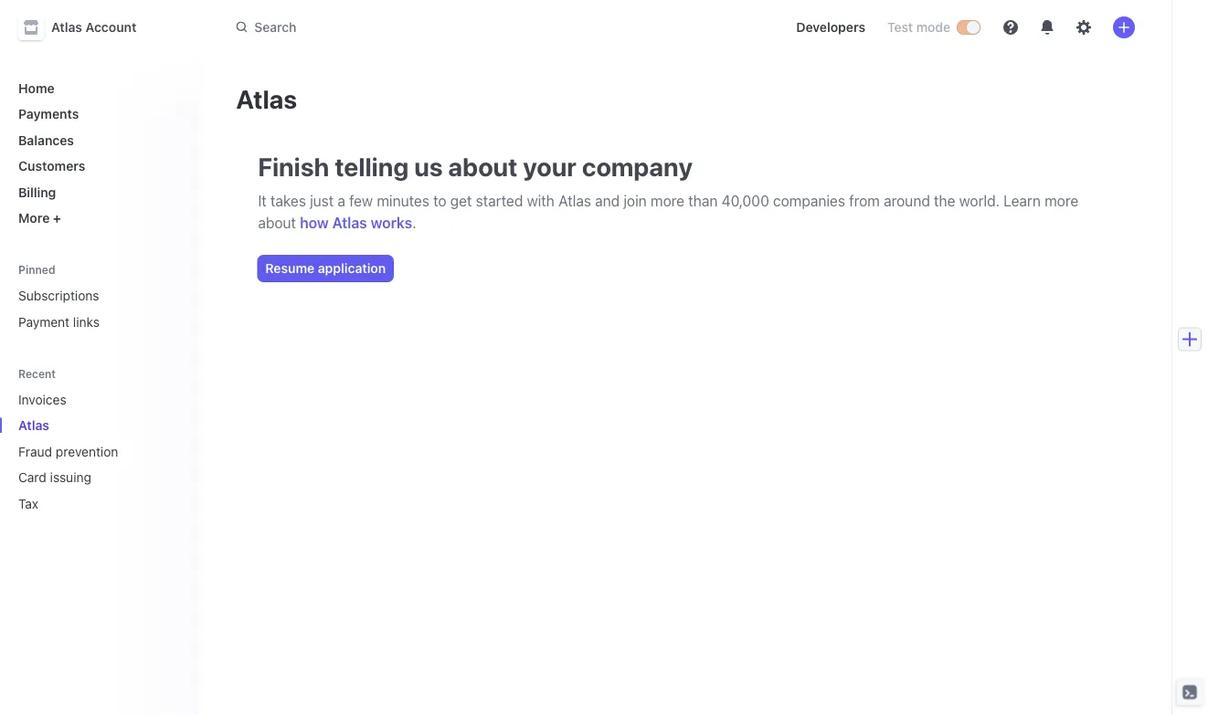 Task type: describe. For each thing, give the bounding box(es) containing it.
around
[[884, 192, 930, 210]]

payments
[[18, 106, 79, 122]]

your
[[523, 151, 577, 181]]

Search search field
[[225, 11, 741, 44]]

atlas inside it takes just a few minutes to get started with atlas and join more than 40,000 companies from around the world. learn more about
[[559, 192, 591, 210]]

than
[[689, 192, 718, 210]]

finish
[[258, 151, 329, 181]]

customers link
[[11, 151, 185, 181]]

started
[[476, 192, 523, 210]]

how atlas works link
[[300, 214, 412, 232]]

pinned navigation links element
[[11, 262, 185, 337]]

card
[[18, 470, 47, 485]]

atlas account
[[51, 20, 137, 35]]

developers
[[796, 20, 866, 35]]

tax link
[[11, 489, 159, 519]]

home link
[[11, 73, 185, 103]]

finish telling us about your company
[[258, 151, 693, 181]]

2 more from the left
[[1045, 192, 1079, 210]]

subscriptions
[[18, 288, 99, 303]]

atlas account button
[[18, 15, 155, 40]]

billing
[[18, 185, 56, 200]]

how atlas works .
[[300, 214, 416, 232]]

atlas down the search
[[236, 84, 297, 114]]

test mode
[[888, 20, 951, 35]]

+
[[53, 211, 61, 226]]

from
[[849, 192, 880, 210]]

help image
[[1004, 20, 1018, 35]]

atlas down a on the left of the page
[[332, 214, 367, 232]]

resume application
[[265, 261, 386, 276]]

notifications image
[[1040, 20, 1055, 35]]

invoices link
[[11, 385, 159, 415]]

few
[[349, 192, 373, 210]]

atlas link
[[11, 411, 159, 441]]

telling
[[335, 151, 409, 181]]

about inside it takes just a few minutes to get started with atlas and join more than 40,000 companies from around the world. learn more about
[[258, 214, 296, 232]]

and
[[595, 192, 620, 210]]

works
[[371, 214, 412, 232]]

settings image
[[1077, 20, 1091, 35]]

takes
[[271, 192, 306, 210]]

get
[[450, 192, 472, 210]]

atlas inside button
[[51, 20, 82, 35]]

test
[[888, 20, 913, 35]]

application
[[318, 261, 386, 276]]

how
[[300, 214, 329, 232]]

companies
[[773, 192, 846, 210]]

Search text field
[[225, 11, 741, 44]]



Task type: vqa. For each thing, say whether or not it's contained in the screenshot.
Highlight
no



Task type: locate. For each thing, give the bounding box(es) containing it.
1 vertical spatial about
[[258, 214, 296, 232]]

more
[[18, 211, 50, 226]]

account
[[86, 20, 137, 35]]

about up 'started'
[[448, 151, 518, 181]]

0 horizontal spatial more
[[651, 192, 685, 210]]

join
[[624, 192, 647, 210]]

balances
[[18, 133, 74, 148]]

more
[[651, 192, 685, 210], [1045, 192, 1079, 210]]

mode
[[917, 20, 951, 35]]

balances link
[[11, 125, 185, 155]]

1 horizontal spatial more
[[1045, 192, 1079, 210]]

subscriptions link
[[11, 281, 185, 311]]

prevention
[[56, 444, 118, 459]]

1 more from the left
[[651, 192, 685, 210]]

a
[[338, 192, 345, 210]]

more right learn
[[1045, 192, 1079, 210]]

pinned
[[18, 264, 55, 276]]

.
[[412, 214, 416, 232]]

atlas up fraud
[[18, 418, 49, 433]]

resume application link
[[258, 256, 393, 282]]

to
[[433, 192, 447, 210]]

us
[[414, 151, 443, 181]]

with
[[527, 192, 555, 210]]

it
[[258, 192, 267, 210]]

links
[[73, 314, 100, 330]]

core navigation links element
[[11, 73, 185, 233]]

search
[[254, 19, 297, 35]]

card issuing link
[[11, 463, 159, 493]]

the
[[934, 192, 956, 210]]

billing link
[[11, 177, 185, 207]]

just
[[310, 192, 334, 210]]

atlas
[[51, 20, 82, 35], [236, 84, 297, 114], [559, 192, 591, 210], [332, 214, 367, 232], [18, 418, 49, 433]]

minutes
[[377, 192, 430, 210]]

payment links link
[[11, 307, 185, 337]]

payment links
[[18, 314, 100, 330]]

it takes just a few minutes to get started with atlas and join more than 40,000 companies from around the world. learn more about
[[258, 192, 1079, 232]]

fraud
[[18, 444, 52, 459]]

40,000
[[722, 192, 770, 210]]

recent
[[18, 367, 56, 380]]

world.
[[960, 192, 1000, 210]]

about down takes
[[258, 214, 296, 232]]

fraud prevention
[[18, 444, 118, 459]]

card issuing
[[18, 470, 91, 485]]

recent navigation links element
[[0, 366, 200, 519]]

about
[[448, 151, 518, 181], [258, 214, 296, 232]]

issuing
[[50, 470, 91, 485]]

home
[[18, 80, 55, 96]]

developers link
[[789, 13, 873, 42]]

tax
[[18, 496, 38, 511]]

fraud prevention link
[[11, 437, 159, 467]]

more right join
[[651, 192, 685, 210]]

0 horizontal spatial about
[[258, 214, 296, 232]]

payment
[[18, 314, 70, 330]]

learn
[[1004, 192, 1041, 210]]

pinned element
[[11, 281, 185, 337]]

company
[[582, 151, 693, 181]]

recent element
[[0, 385, 200, 519]]

invoices
[[18, 392, 66, 407]]

1 horizontal spatial about
[[448, 151, 518, 181]]

payments link
[[11, 99, 185, 129]]

more +
[[18, 211, 61, 226]]

customers
[[18, 159, 85, 174]]

resume
[[265, 261, 315, 276]]

0 vertical spatial about
[[448, 151, 518, 181]]

atlas inside the recent element
[[18, 418, 49, 433]]

atlas left and
[[559, 192, 591, 210]]

atlas left the account
[[51, 20, 82, 35]]



